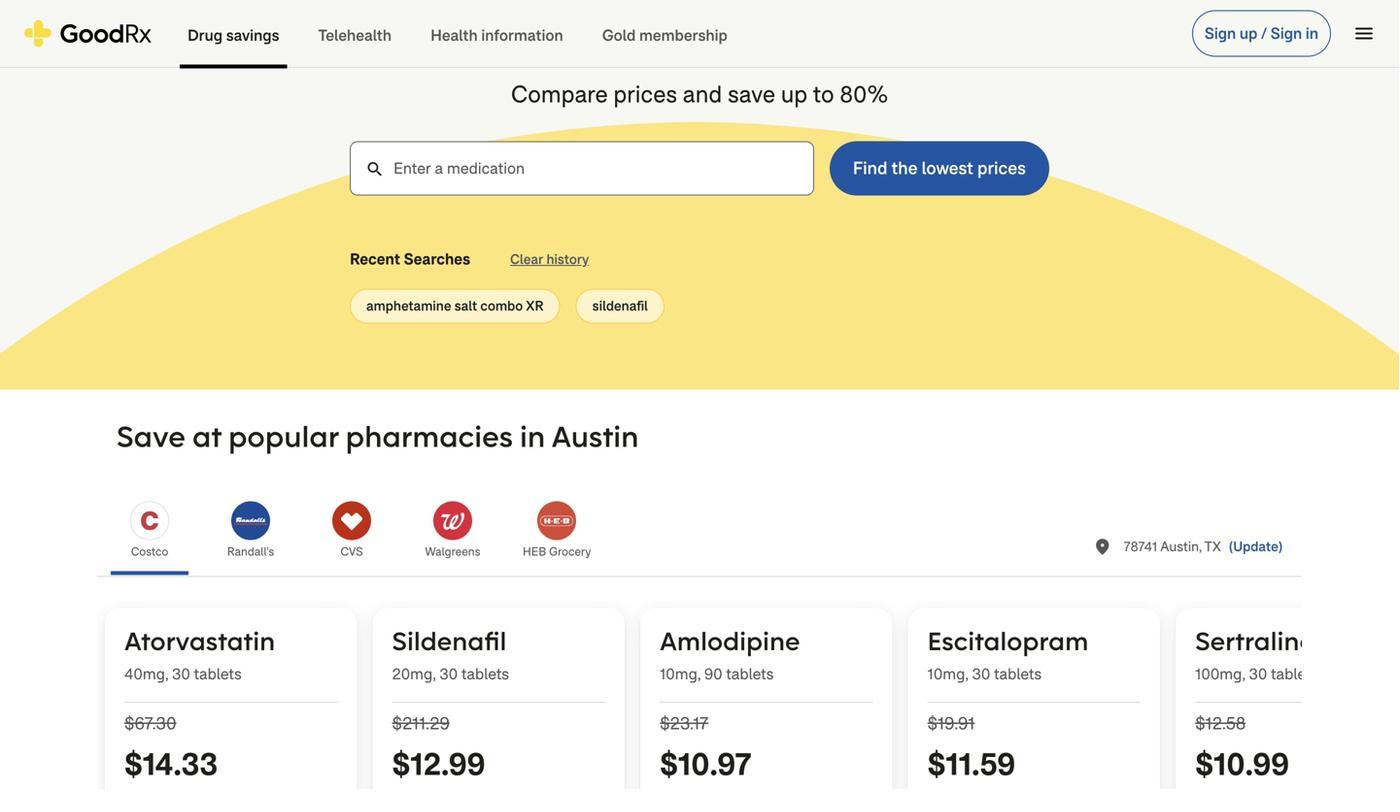 Task type: locate. For each thing, give the bounding box(es) containing it.
sign right /
[[1271, 23, 1302, 44]]

1 horizontal spatial sign
[[1271, 23, 1302, 44]]

tablets down escitalopram
[[994, 665, 1042, 685]]

compare
[[511, 79, 608, 110]]

in right /
[[1306, 23, 1318, 44]]

3 tablets from the left
[[726, 665, 774, 685]]

0 horizontal spatial sign
[[1205, 23, 1236, 44]]

2 sign from the left
[[1271, 23, 1302, 44]]

30 inside sildenafil 20mg, 30 tablets
[[439, 665, 458, 685]]

0 vertical spatial in
[[1306, 23, 1318, 44]]

90
[[704, 665, 722, 685]]

0 horizontal spatial 10mg,
[[660, 665, 701, 685]]

prices inside button
[[977, 157, 1026, 180]]

prices
[[613, 79, 677, 110], [977, 157, 1026, 180]]

30 inside "sertraline 100mg, 30 tablets"
[[1249, 665, 1267, 685]]

heb
[[523, 545, 546, 560]]

sign
[[1205, 23, 1236, 44], [1271, 23, 1302, 44]]

1 sign from the left
[[1205, 23, 1236, 44]]

tablets right 90
[[726, 665, 774, 685]]

5 tablets from the left
[[1271, 665, 1319, 685]]

health information
[[430, 25, 563, 46]]

health information link
[[411, 0, 583, 68]]

$10.97
[[660, 745, 751, 786]]

1 10mg, from the left
[[660, 665, 701, 685]]

4 30 from the left
[[1249, 665, 1267, 685]]

to
[[813, 79, 834, 110]]

1 horizontal spatial in
[[1306, 23, 1318, 44]]

$211.29 $12.99
[[392, 713, 485, 786]]

in left austin
[[520, 418, 545, 456]]

20mg,
[[392, 665, 436, 685]]

tablets inside escitalopram 10mg, 30 tablets
[[994, 665, 1042, 685]]

prices left and
[[613, 79, 677, 110]]

salt
[[454, 297, 477, 315]]

at
[[192, 418, 221, 456]]

up left to
[[781, 79, 807, 110]]

30 down escitalopram
[[972, 665, 990, 685]]

(update) button
[[1229, 538, 1282, 557]]

tablets inside sildenafil 20mg, 30 tablets
[[461, 665, 509, 685]]

tablets inside atorvastatin 40mg, 30 tablets
[[194, 665, 242, 685]]

80%
[[840, 79, 888, 110]]

1 vertical spatial prices
[[977, 157, 1026, 180]]

30 inside atorvastatin 40mg, 30 tablets
[[172, 665, 190, 685]]

costco
[[131, 545, 168, 560]]

clear
[[510, 251, 543, 269]]

1 tablets from the left
[[194, 665, 242, 685]]

2 tablets from the left
[[461, 665, 509, 685]]

too
[[563, 12, 630, 68]]

$23.17
[[660, 713, 708, 736]]

10mg,
[[660, 665, 701, 685], [928, 665, 968, 685]]

2 10mg, from the left
[[928, 665, 968, 685]]

recent
[[350, 249, 400, 270]]

1 vertical spatial up
[[781, 79, 807, 110]]

tablets down sildenafil
[[461, 665, 509, 685]]

history
[[546, 251, 589, 269]]

escitalopram 10mg, 30 tablets
[[928, 625, 1089, 685]]

atorvastatin
[[124, 625, 275, 658]]

amlodipine 10mg, 90 tablets
[[660, 625, 800, 685]]

tablets down 'sertraline' at the bottom
[[1271, 665, 1319, 685]]

in for pharmacies
[[520, 418, 545, 456]]

membership
[[639, 25, 727, 46]]

1 horizontal spatial 10mg,
[[928, 665, 968, 685]]

$12.58
[[1195, 713, 1246, 736]]

tablets
[[194, 665, 242, 685], [461, 665, 509, 685], [726, 665, 774, 685], [994, 665, 1042, 685], [1271, 665, 1319, 685]]

2 30 from the left
[[439, 665, 458, 685]]

30 inside escitalopram 10mg, 30 tablets
[[972, 665, 990, 685]]

up left /
[[1240, 23, 1258, 44]]

30 right the 40mg, at the bottom
[[172, 665, 190, 685]]

sign left /
[[1205, 23, 1236, 44]]

stop paying too much for prescriptions
[[310, 12, 1089, 68]]

the
[[891, 157, 918, 180]]

1 horizontal spatial up
[[1240, 23, 1258, 44]]

in inside "button"
[[1306, 23, 1318, 44]]

cvs button
[[301, 490, 402, 576]]

health
[[430, 25, 478, 46]]

grocery
[[549, 545, 591, 560]]

sildenafil 20mg, 30 tablets
[[392, 625, 509, 685]]

none search field containing find the lowest prices
[[350, 141, 1049, 196]]

30 for $14.33
[[172, 665, 190, 685]]

0 horizontal spatial in
[[520, 418, 545, 456]]

10mg, left 90
[[660, 665, 701, 685]]

sertraline
[[1195, 625, 1314, 658]]

prices right lowest in the right of the page
[[977, 157, 1026, 180]]

clear history
[[510, 251, 589, 269]]

0 horizontal spatial prices
[[613, 79, 677, 110]]

clear history button
[[494, 242, 606, 277]]

1 vertical spatial in
[[520, 418, 545, 456]]

30 down sildenafil
[[439, 665, 458, 685]]

10mg, up $19.91
[[928, 665, 968, 685]]

telehealth link
[[299, 0, 411, 68]]

None search field
[[350, 141, 1049, 196]]

drug
[[188, 25, 223, 46]]

find the lowest prices
[[853, 157, 1026, 180]]

gold membership link
[[583, 0, 747, 68]]

10mg, inside amlodipine 10mg, 90 tablets
[[660, 665, 701, 685]]

10mg, inside escitalopram 10mg, 30 tablets
[[928, 665, 968, 685]]

$12.58 $10.99
[[1195, 713, 1289, 786]]

up
[[1240, 23, 1258, 44], [781, 79, 807, 110]]

tablets inside amlodipine 10mg, 90 tablets
[[726, 665, 774, 685]]

tx
[[1205, 538, 1221, 556]]

tablets inside "sertraline 100mg, 30 tablets"
[[1271, 665, 1319, 685]]

4 tablets from the left
[[994, 665, 1042, 685]]

3 30 from the left
[[972, 665, 990, 685]]

1 horizontal spatial prices
[[977, 157, 1026, 180]]

tablets down atorvastatin
[[194, 665, 242, 685]]

0 vertical spatial up
[[1240, 23, 1258, 44]]

savings
[[226, 25, 279, 46]]

1 30 from the left
[[172, 665, 190, 685]]

dialog
[[0, 0, 1399, 790]]

30 down 'sertraline' at the bottom
[[1249, 665, 1267, 685]]

sign up / sign in
[[1205, 23, 1318, 44]]

searches
[[404, 249, 470, 270]]

place
[[1093, 538, 1112, 557]]

xr
[[526, 297, 544, 315]]

tablets for $10.97
[[726, 665, 774, 685]]

/
[[1261, 23, 1267, 44]]

sign up / sign in button
[[1192, 10, 1331, 57]]

drug savings link
[[168, 0, 299, 68]]

lowest
[[922, 157, 973, 180]]



Task type: vqa. For each thing, say whether or not it's contained in the screenshot.
Vons Pharmacy pharmacy logo
no



Task type: describe. For each thing, give the bounding box(es) containing it.
$19.91
[[928, 713, 975, 736]]

austin,
[[1160, 538, 1202, 556]]

prescriptions
[[828, 12, 1089, 68]]

10mg, for $11.59
[[928, 665, 968, 685]]

sertraline 100mg, 30 tablets
[[1195, 625, 1319, 685]]

sildenafil
[[592, 297, 648, 315]]

amphetamine
[[366, 297, 451, 315]]

78741
[[1124, 538, 1157, 556]]

goodrx yellow cross logo image
[[23, 20, 153, 47]]

austin
[[552, 418, 639, 456]]

telehealth
[[318, 25, 392, 46]]

sildenafil link
[[576, 289, 664, 324]]

menu button
[[1343, 12, 1385, 55]]

randall's button
[[200, 490, 301, 576]]

cvs
[[340, 545, 363, 560]]

30 for $12.99
[[439, 665, 458, 685]]

heb grocery
[[523, 545, 591, 560]]

save at popular pharmacies in austin
[[117, 418, 639, 456]]

much
[[639, 12, 754, 68]]

find
[[853, 157, 887, 180]]

gold membership
[[602, 25, 727, 46]]

heb grocery button
[[503, 490, 610, 576]]

pharmacies
[[346, 418, 513, 456]]

0 vertical spatial prices
[[613, 79, 677, 110]]

recent searches
[[350, 249, 470, 270]]

$23.17 $10.97
[[660, 713, 751, 786]]

amphetamine salt combo xr
[[366, 297, 544, 315]]

popular
[[228, 418, 339, 456]]

find the lowest prices button
[[829, 141, 1049, 196]]

randall's
[[227, 545, 274, 560]]

$12.99
[[392, 745, 485, 786]]

$67.30 $14.33
[[124, 713, 218, 786]]

100mg,
[[1195, 665, 1245, 685]]

drug savings
[[188, 25, 279, 46]]

stop
[[310, 12, 402, 68]]

compare prices and save up to 80%
[[511, 79, 888, 110]]

save
[[728, 79, 775, 110]]

$67.30
[[124, 713, 176, 736]]

10mg, for $10.97
[[660, 665, 701, 685]]

78741 austin, tx (update)
[[1124, 538, 1282, 556]]

(update)
[[1229, 538, 1282, 556]]

$211.29
[[392, 713, 450, 736]]

gold
[[602, 25, 636, 46]]

Enter a medication text field
[[350, 141, 814, 196]]

up inside "button"
[[1240, 23, 1258, 44]]

$19.91 $11.59
[[928, 713, 1016, 786]]

save
[[117, 418, 185, 456]]

search
[[365, 160, 385, 179]]

tablets for $11.59
[[994, 665, 1042, 685]]

walgreens button
[[402, 490, 503, 576]]

escitalopram
[[928, 625, 1089, 658]]

and
[[683, 79, 722, 110]]

for
[[763, 12, 818, 68]]

tablets for $10.99
[[1271, 665, 1319, 685]]

in for sign
[[1306, 23, 1318, 44]]

40mg,
[[124, 665, 168, 685]]

costco button
[[99, 490, 200, 576]]

$14.33
[[124, 745, 218, 786]]

$11.59
[[928, 745, 1016, 786]]

30 for $11.59
[[972, 665, 990, 685]]

amlodipine
[[660, 625, 800, 658]]

paying
[[412, 12, 554, 68]]

information
[[481, 25, 563, 46]]

0 horizontal spatial up
[[781, 79, 807, 110]]

atorvastatin 40mg, 30 tablets
[[124, 625, 275, 685]]

walgreens
[[425, 545, 480, 560]]

30 for $10.99
[[1249, 665, 1267, 685]]

tablets for $12.99
[[461, 665, 509, 685]]

sildenafil
[[392, 625, 507, 658]]

$10.99
[[1195, 745, 1289, 786]]

combo
[[480, 297, 523, 315]]

amphetamine salt combo xr link
[[350, 289, 560, 324]]

tablets for $14.33
[[194, 665, 242, 685]]



